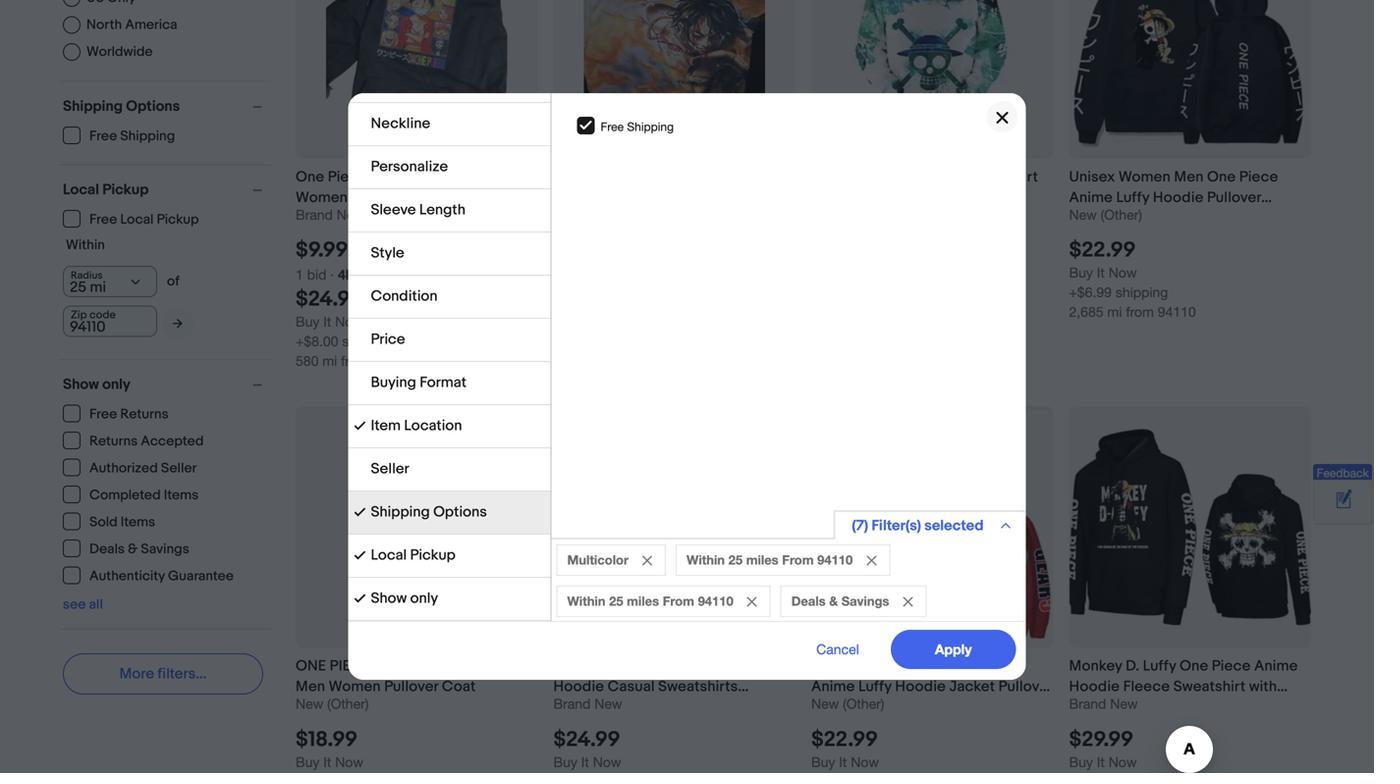 Task type: locate. For each thing, give the bounding box(es) containing it.
1 vertical spatial one piece   3d hoodie sweatshirt men women pullover coat link
[[296, 657, 538, 696]]

piece for unisex women men one piece anime luffy hoodie pullover sweatshirt top cosplay
[[1239, 168, 1278, 186]]

free down local pickup dropdown button
[[89, 212, 117, 228]]

cosplay right the top on the top of the page
[[1173, 210, 1230, 227]]

0 vertical spatial one piece   3d hoodie sweatshirt men women pullover coat heading
[[811, 168, 1038, 207]]

(other) up $18.99
[[327, 696, 369, 713]]

one inside one piece   3d hoodie sweatshirt men women pullover coat
[[811, 168, 842, 186]]

anime down cancel button
[[811, 679, 855, 696]]

2 horizontal spatial mi
[[1107, 304, 1122, 320]]

0 horizontal spatial from
[[341, 353, 369, 369]]

pullover inside one piece   3d hoodie sweatshirt men women pullover coat new (other)
[[384, 679, 438, 696]]

dialog
[[0, 0, 1374, 774]]

0 horizontal spatial 25
[[609, 594, 623, 609]]

0 vertical spatial 25
[[728, 553, 743, 568]]

shipping right +$6.99
[[1116, 284, 1168, 301]]

options up local pickup tab
[[433, 504, 487, 522]]

1 vertical spatial deals & savings
[[791, 594, 889, 609]]

2 brand new from the left
[[1069, 696, 1138, 713]]

$29.99
[[1069, 728, 1133, 753]]

2 filter applied image from the top
[[354, 593, 366, 605]]

brand new up $29.99
[[1069, 696, 1138, 713]]

brand new up $24.99 buy it now
[[553, 696, 622, 713]]

94110
[[642, 304, 680, 320], [1158, 304, 1196, 320], [373, 353, 411, 369], [817, 553, 853, 568], [698, 594, 733, 609]]

one piece anime luffy  unisex women men  hoodie pullover image
[[326, 0, 507, 159]]

multicolor
[[567, 553, 629, 568]]

new (other)
[[1069, 207, 1142, 223], [811, 696, 884, 713]]

free for 'free returns' link
[[89, 407, 117, 423]]

0 vertical spatial local pickup
[[63, 181, 149, 199]]

one for unisex women men one piece anime luffy hoodie pullover sweatshirt top cosplay
[[1207, 168, 1236, 186]]

0 vertical spatial within 25 miles from 94110
[[687, 553, 853, 568]]

luffy inside one piece anime luffy  unisex women men  hoodie pullover brand new
[[417, 168, 451, 186]]

location
[[404, 417, 462, 435]]

luffy up fleece
[[1143, 658, 1176, 676]]

it inside $24.99 buy it now
[[581, 755, 589, 771]]

item location
[[371, 417, 462, 435]]

options inside shipping options tab
[[433, 504, 487, 522]]

0 horizontal spatial savings
[[141, 542, 189, 558]]

piece for one piece   3d hoodie sweatshirt men women pullover coat new (other)
[[330, 658, 370, 676]]

one inside one piece hoodie ace men pullover
[[553, 168, 584, 186]]

from
[[782, 553, 814, 568], [663, 594, 694, 609]]

new (other) up $22.99 buy it now
[[811, 696, 884, 713]]

deals & savings up authenticity guarantee link on the bottom of the page
[[89, 542, 189, 558]]

men inside one piece anime luffy  unisex women men  hoodie pullover brand new
[[351, 189, 381, 207]]

show only
[[63, 376, 131, 394], [371, 590, 438, 608]]

hoodie
[[631, 168, 682, 186], [912, 168, 962, 186], [384, 189, 435, 207], [1153, 189, 1204, 207], [396, 658, 447, 676], [553, 679, 604, 696], [895, 679, 946, 696], [1069, 679, 1120, 696]]

mi right 1,690 on the top left of page
[[592, 304, 606, 320]]

1 horizontal spatial free shipping
[[601, 120, 674, 133]]

0 vertical spatial one piece   3d hoodie sweatshirt men women pullover coat link
[[811, 167, 1053, 207]]

free shipping down shipping options dropdown button
[[89, 128, 175, 145]]

3d inside one piece   3d hoodie sweatshirt men women pullover coat
[[889, 168, 908, 186]]

one piece   3d hoodie sweatshirt men women pullover coat
[[811, 168, 1038, 207]]

anime up $22.99 buy it now +$6.99 shipping 2,685 mi from 94110
[[1069, 189, 1113, 207]]

& up cancel at the right of the page
[[829, 594, 838, 609]]

94110 down price
[[373, 353, 411, 369]]

style
[[371, 245, 404, 262]]

free
[[601, 120, 624, 133], [89, 128, 117, 145], [89, 212, 117, 228], [89, 407, 117, 423]]

cosplay down sweatshirts
[[648, 699, 705, 717]]

deals & savings up cancel at the right of the page
[[791, 594, 889, 609]]

tab list containing neckline
[[348, 0, 551, 622]]

within right the remove filter - color - multicolor image
[[687, 553, 725, 568]]

hoodie inside one piece hoodie ace men pullover
[[631, 168, 682, 186]]

anime for unisex women men one piece anime luffy  hoodie jacket pullover cosplay costume
[[811, 679, 855, 696]]

filter applied image inside item location tab
[[354, 420, 366, 432]]

1 vertical spatial coat
[[442, 679, 476, 696]]

savings
[[141, 542, 189, 558], [841, 594, 889, 609]]

2 horizontal spatial from
[[1126, 304, 1154, 320]]

brand new
[[553, 696, 622, 713], [1069, 696, 1138, 713]]

cosplay inside unisex women men one piece anime luffy  hoodie jacket pullover cosplay costume
[[811, 699, 868, 717]]

free up one piece hoodie ace men pullover
[[601, 120, 624, 133]]

buy for $24.99 buy it now
[[553, 755, 577, 771]]

local pickup tab
[[348, 535, 551, 578]]

1 vertical spatial only
[[410, 590, 438, 608]]

one piece   3d hoodie sweatshirt men women pullover coat link for top one piece   3d hoodie sweatshirt men women pullover coat image
[[811, 167, 1053, 207]]

pullover inside one piece   3d hoodie sweatshirt men women pullover coat
[[900, 189, 954, 207]]

only up 'free returns' link
[[102, 376, 131, 394]]

cosplay inside unisex women men one piece anime luffy hoodie pullover sweatshirt top cosplay
[[1173, 210, 1230, 227]]

local down shipping options tab
[[371, 547, 407, 565]]

1 vertical spatial one piece   3d hoodie sweatshirt men women pullover coat image
[[296, 407, 538, 649]]

None text field
[[63, 306, 157, 337]]

one for one piece hoodie ace men pullover
[[553, 168, 584, 186]]

item location tab
[[348, 406, 551, 449]]

items
[[164, 488, 199, 504], [121, 515, 155, 531]]

feedback
[[1317, 466, 1369, 480]]

0 horizontal spatial one piece   3d hoodie sweatshirt men women pullover coat link
[[296, 657, 538, 696]]

free shipping up one piece hoodie ace men pullover
[[601, 120, 674, 133]]

one piece hoodie ace men pullover heading
[[553, 168, 746, 207]]

1 horizontal spatial one piece   3d hoodie sweatshirt men women pullover coat link
[[811, 167, 1053, 207]]

completed items
[[89, 488, 199, 504]]

coat for one piece   3d hoodie sweatshirt men women pullover coat
[[957, 189, 991, 207]]

miles
[[746, 553, 779, 568], [627, 594, 659, 609]]

+$8.00
[[296, 334, 338, 350]]

seller inside dialog
[[371, 461, 409, 478]]

one piece anime luffy  unisex women men  hoodie pullover heading
[[296, 168, 500, 207]]

pickup
[[102, 181, 149, 199], [157, 212, 199, 228], [410, 547, 456, 565]]

remove filter - item location - within 25 miles from 94110 image
[[867, 556, 876, 566]]

savings down remove filter - item location - within 25 miles from 94110 icon
[[841, 594, 889, 609]]

options up free shipping link
[[126, 98, 180, 115]]

new up $18.99
[[296, 696, 323, 713]]

1 horizontal spatial one piece   3d hoodie sweatshirt men women pullover coat image
[[811, 0, 1053, 159]]

now for $18.99 buy it now
[[335, 755, 363, 771]]

local pickup up free local pickup link
[[63, 181, 149, 199]]

one
[[553, 168, 584, 186], [811, 168, 842, 186], [296, 658, 326, 676], [650, 658, 681, 676]]

local down local pickup dropdown button
[[120, 212, 154, 228]]

0 vertical spatial deals & savings
[[89, 542, 189, 558]]

1 horizontal spatial local pickup
[[371, 547, 456, 565]]

0 horizontal spatial brand new
[[553, 696, 622, 713]]

piece inside unisex women men one piece anime luffy hoodie pullover sweatshirt top cosplay
[[1239, 168, 1278, 186]]

buy inside $18.99 buy it now
[[296, 755, 320, 771]]

of
[[167, 274, 179, 290]]

piece inside one piece   3d hoodie sweatshirt men women pullover coat
[[845, 168, 886, 186]]

now up 1,690 mi from 94110
[[593, 265, 621, 281]]

items down authorized seller at the bottom left of page
[[164, 488, 199, 504]]

one inside unisex women men one piece anime luffy  hoodie jacket pullover cosplay costume
[[949, 658, 978, 676]]

apply within filter image
[[173, 317, 183, 330]]

women inside one piece   3d hoodie sweatshirt men women pullover coat new (other)
[[329, 679, 381, 696]]

now down casual
[[593, 755, 621, 771]]

shipping
[[1116, 284, 1168, 301], [342, 334, 395, 350]]

from for remove filter - item location - within 25 miles from 94110 icon
[[782, 553, 814, 568]]

2 horizontal spatial cosplay
[[1173, 210, 1230, 227]]

new left sleeve
[[337, 207, 364, 223]]

1 horizontal spatial only
[[410, 590, 438, 608]]

it for $29.99 buy it now
[[1097, 755, 1105, 771]]

0 vertical spatial savings
[[141, 542, 189, 558]]

show only down local pickup tab
[[371, 590, 438, 608]]

1 horizontal spatial 25
[[728, 553, 743, 568]]

1 vertical spatial show
[[371, 590, 407, 608]]

1 vertical spatial shipping
[[342, 334, 395, 350]]

only inside tab
[[410, 590, 438, 608]]

shipping up buying on the left of the page
[[342, 334, 395, 350]]

options
[[126, 98, 180, 115], [433, 504, 487, 522]]

local pickup down shipping options tab
[[371, 547, 456, 565]]

1 vertical spatial show only
[[371, 590, 438, 608]]

2 horizontal spatial within
[[687, 553, 725, 568]]

mi right 580 on the top left of the page
[[322, 353, 337, 369]]

anime inside monkey d. luffy one piece anime hoodie fleece sweatshirt with pockets
[[1254, 658, 1298, 676]]

local pickup inside tab
[[371, 547, 456, 565]]

new inside one piece anime luffy  unisex women men  hoodie pullover brand new
[[337, 207, 364, 223]]

coat inside one piece   3d hoodie sweatshirt men women pullover coat new (other)
[[442, 679, 476, 696]]

& inside "link"
[[128, 542, 138, 558]]

returns accepted
[[89, 434, 204, 450]]

0 vertical spatial deals
[[89, 542, 125, 558]]

94110 right 1,690 on the top left of page
[[642, 304, 680, 320]]

3d for one piece   3d hoodie sweatshirt men women pullover coat
[[889, 168, 908, 186]]

cosplay up $22.99 buy it now
[[811, 699, 868, 717]]

+$6.99
[[1069, 284, 1112, 301]]

free shipping
[[601, 120, 674, 133], [89, 128, 175, 145]]

from inside $22.99 buy it now +$6.99 shipping 2,685 mi from 94110
[[1126, 304, 1154, 320]]

filter applied image inside local pickup tab
[[354, 550, 366, 562]]

0 horizontal spatial local
[[63, 181, 99, 199]]

1 filter applied image from the top
[[354, 420, 366, 432]]

& up authenticity
[[128, 542, 138, 558]]

luffy up length
[[417, 168, 451, 186]]

shipping inside $22.99 buy it now +$6.99 shipping 2,685 mi from 94110
[[1116, 284, 1168, 301]]

0 horizontal spatial one piece   3d hoodie sweatshirt men women pullover coat heading
[[296, 658, 522, 696]]

condition
[[371, 288, 438, 305]]

brand up $29.99
[[1069, 696, 1106, 713]]

unisex women men one piece anime luffy hoodie pullover sweatshirt top cosplay image
[[1069, 0, 1311, 159]]

(other) left the top on the top of the page
[[1101, 207, 1142, 223]]

1 horizontal spatial cosplay
[[811, 699, 868, 717]]

shipping up local pickup tab
[[371, 504, 430, 522]]

remove filter - color - multicolor image
[[642, 556, 652, 566]]

shipping options up local pickup tab
[[371, 504, 487, 522]]

unisex inside unisex anime one piece shanks hoodie casual sweatshirts pullover coat cosplay
[[553, 658, 599, 676]]

miles down the remove filter - color - multicolor image
[[627, 594, 659, 609]]

one inside one piece anime luffy  unisex women men  hoodie pullover brand new
[[296, 168, 324, 186]]

filter applied image inside shipping options tab
[[354, 507, 366, 519]]

deals & savings
[[89, 542, 189, 558], [791, 594, 889, 609]]

it for $24.99 buy it now
[[581, 755, 589, 771]]

brand up $9.99
[[296, 207, 333, 223]]

new up $22.99 buy it now
[[811, 696, 839, 713]]

pullover inside one piece hoodie ace men pullover
[[553, 189, 608, 207]]

now for $22.99 buy it now +$6.99 shipping 2,685 mi from 94110
[[1109, 265, 1137, 281]]

1 horizontal spatial shipping
[[1116, 284, 1168, 301]]

men inside one piece hoodie ace men pullover
[[717, 168, 746, 186]]

1 horizontal spatial show
[[371, 590, 407, 608]]

it inside $22.99 buy it now
[[839, 755, 847, 771]]

with
[[1249, 679, 1277, 696]]

now down the costume
[[851, 755, 879, 771]]

anime
[[370, 168, 414, 186], [1069, 189, 1113, 207], [603, 658, 647, 676], [1254, 658, 1298, 676], [811, 679, 855, 696]]

casual
[[608, 679, 655, 696]]

one
[[296, 168, 324, 186], [1207, 168, 1236, 186], [949, 658, 978, 676], [1180, 658, 1208, 676]]

free inside dialog
[[601, 120, 624, 133]]

deals up cancel at the right of the page
[[791, 594, 826, 609]]

pickup inside tab
[[410, 547, 456, 565]]

worldwide
[[86, 43, 153, 60]]

now inside $9.99 1 bid · 4h 48m $24.99 buy it now +$8.00 shipping 580 mi from 94110
[[335, 314, 363, 330]]

2 horizontal spatial brand
[[1069, 696, 1106, 713]]

one inside monkey d. luffy one piece anime hoodie fleece sweatshirt with pockets
[[1180, 658, 1208, 676]]

shipping options up free shipping link
[[63, 98, 180, 115]]

new
[[337, 207, 364, 223], [1069, 207, 1097, 223], [296, 696, 323, 713], [594, 696, 622, 713], [811, 696, 839, 713], [1110, 696, 1138, 713]]

anime for monkey d. luffy one piece anime hoodie fleece sweatshirt with pockets
[[1254, 658, 1298, 676]]

0 horizontal spatial new (other)
[[811, 696, 884, 713]]

seller down item at the left bottom
[[371, 461, 409, 478]]

only down local pickup tab
[[410, 590, 438, 608]]

2,685
[[1069, 304, 1103, 320]]

coat
[[957, 189, 991, 207], [442, 679, 476, 696], [611, 699, 645, 717]]

1 horizontal spatial items
[[164, 488, 199, 504]]

show only up 'free returns' link
[[63, 376, 131, 394]]

1 horizontal spatial pickup
[[157, 212, 199, 228]]

now inside $22.99 buy it now +$6.99 shipping 2,685 mi from 94110
[[1109, 265, 1137, 281]]

deals down "sold"
[[89, 542, 125, 558]]

0 vertical spatial $22.99
[[1069, 238, 1136, 263]]

shipping up free shipping link
[[63, 98, 123, 115]]

luffy inside unisex women men one piece anime luffy  hoodie jacket pullover cosplay costume
[[858, 679, 892, 696]]

$22.99 up +$6.99
[[1069, 238, 1136, 263]]

2 horizontal spatial local
[[371, 547, 407, 565]]

one piece   3d hoodie sweatshirt men women pullover coat new (other)
[[296, 658, 522, 713]]

now inside $22.99 buy it now
[[851, 755, 879, 771]]

sweatshirt inside one piece   3d hoodie sweatshirt men women pullover coat new (other)
[[450, 658, 522, 676]]

luffy up the top on the top of the page
[[1116, 189, 1149, 207]]

1 vertical spatial $24.99
[[553, 728, 620, 753]]

$18.99 buy it now
[[296, 728, 363, 771]]

anime up sleeve
[[370, 168, 414, 186]]

returns up returns accepted
[[120, 407, 168, 423]]

show down local pickup tab
[[371, 590, 407, 608]]

$9.99
[[296, 238, 348, 263]]

now for $22.99 buy it now
[[851, 755, 879, 771]]

pullover inside unisex women men one piece anime luffy hoodie pullover sweatshirt top cosplay
[[1207, 189, 1261, 207]]

unisex women men one piece anime luffy hoodie pullover sweatshirt top cosplay heading
[[1069, 168, 1278, 227]]

now up +$6.99
[[1109, 265, 1137, 281]]

savings up authenticity guarantee
[[141, 542, 189, 558]]

new (other) for top
[[1069, 207, 1142, 223]]

within
[[66, 237, 105, 254], [687, 553, 725, 568], [567, 594, 605, 609]]

within 25 miles from 94110 for remove filter - local pickup - within 25 miles from 94110 image
[[567, 594, 733, 609]]

1 vertical spatial $22.99
[[811, 728, 878, 753]]

remove filter - show only - deals & savings image
[[903, 598, 913, 607]]

women inside unisex women men one piece anime luffy hoodie pullover sweatshirt top cosplay
[[1119, 168, 1171, 186]]

within down multicolor
[[567, 594, 605, 609]]

1 brand new from the left
[[553, 696, 622, 713]]

1 horizontal spatial show only
[[371, 590, 438, 608]]

within 25 miles from 94110 up remove filter - local pickup - within 25 miles from 94110 image
[[687, 553, 853, 568]]

0 vertical spatial filter applied image
[[354, 507, 366, 519]]

bid
[[307, 267, 326, 283]]

$22.99 for $22.99 buy it now
[[811, 728, 878, 753]]

shipping
[[63, 98, 123, 115], [627, 120, 674, 133], [120, 128, 175, 145], [371, 504, 430, 522]]

0 vertical spatial &
[[128, 542, 138, 558]]

0 horizontal spatial show
[[63, 376, 99, 394]]

1 vertical spatial local pickup
[[371, 547, 456, 565]]

show
[[63, 376, 99, 394], [371, 590, 407, 608]]

1 horizontal spatial savings
[[841, 594, 889, 609]]

pickup down local pickup dropdown button
[[157, 212, 199, 228]]

filter applied image for local
[[354, 550, 366, 562]]

brand up $24.99 buy it now
[[553, 696, 591, 713]]

cancel button
[[794, 631, 881, 670]]

free down shipping options dropdown button
[[89, 128, 117, 145]]

0 vertical spatial new (other)
[[1069, 207, 1142, 223]]

1 vertical spatial within 25 miles from 94110
[[567, 594, 733, 609]]

one piece   3d hoodie sweatshirt men women pullover coat heading
[[811, 168, 1038, 207], [296, 658, 522, 696]]

$22.99 down the costume
[[811, 728, 878, 753]]

0 horizontal spatial deals
[[89, 542, 125, 558]]

25 for remove filter - item location - within 25 miles from 94110 icon
[[728, 553, 743, 568]]

within for remove filter - local pickup - within 25 miles from 94110 image
[[567, 594, 605, 609]]

local up free local pickup link
[[63, 181, 99, 199]]

it inside $18.99 buy it now
[[323, 755, 331, 771]]

coat for one piece   3d hoodie sweatshirt men women pullover coat new (other)
[[442, 679, 476, 696]]

$24.99 down ·
[[296, 287, 362, 312]]

2 vertical spatial within
[[567, 594, 605, 609]]

monkey d. luffy one piece anime hoodie fleece sweatshirt with pockets
[[1069, 658, 1298, 717]]

1 vertical spatial filter applied image
[[354, 550, 366, 562]]

one piece anime luffy  unisex women men  hoodie pullover link
[[296, 167, 538, 207]]

0 horizontal spatial pickup
[[102, 181, 149, 199]]

1 horizontal spatial from
[[782, 553, 814, 568]]

seller
[[161, 461, 197, 477], [371, 461, 409, 478]]

1 horizontal spatial one piece   3d hoodie sweatshirt men women pullover coat heading
[[811, 168, 1038, 207]]

now up '+$8.00'
[[335, 314, 363, 330]]

0 horizontal spatial brand
[[296, 207, 333, 223]]

monkey d. luffy one piece anime hoodie fleece sweatshirt with pockets image
[[1069, 429, 1311, 626]]

$22.99
[[1069, 238, 1136, 263], [811, 728, 878, 753]]

1 vertical spatial filter applied image
[[354, 593, 366, 605]]

sweatshirt inside unisex women men one piece anime luffy hoodie pullover sweatshirt top cosplay
[[1069, 210, 1141, 227]]

luffy up the costume
[[858, 679, 892, 696]]

from left remove filter - local pickup - within 25 miles from 94110 image
[[663, 594, 694, 609]]

pickup up free local pickup link
[[102, 181, 149, 199]]

within 25 miles from 94110 down the remove filter - color - multicolor image
[[567, 594, 733, 609]]

anime inside unisex women men one piece anime luffy hoodie pullover sweatshirt top cosplay
[[1069, 189, 1113, 207]]

buy inside $24.99 buy it now
[[553, 755, 577, 771]]

cosplay for $24.99
[[648, 699, 705, 717]]

0 vertical spatial options
[[126, 98, 180, 115]]

one for one piece   3d hoodie sweatshirt men women pullover coat new (other)
[[296, 658, 326, 676]]

1 vertical spatial within
[[687, 553, 725, 568]]

tab list
[[348, 0, 551, 622]]

free returns
[[89, 407, 168, 423]]

unisex inside unisex women men one piece anime luffy hoodie pullover sweatshirt top cosplay
[[1069, 168, 1115, 186]]

unisex inside one piece anime luffy  unisex women men  hoodie pullover brand new
[[454, 168, 500, 186]]

0 horizontal spatial mi
[[322, 353, 337, 369]]

items down completed items
[[121, 515, 155, 531]]

free for free shipping link
[[89, 128, 117, 145]]

3d inside one piece   3d hoodie sweatshirt men women pullover coat new (other)
[[374, 658, 393, 676]]

1 horizontal spatial options
[[433, 504, 487, 522]]

1 horizontal spatial $22.99
[[1069, 238, 1136, 263]]

it inside $9.99 1 bid · 4h 48m $24.99 buy it now +$8.00 shipping 580 mi from 94110
[[323, 314, 331, 330]]

$24.99 down casual
[[553, 728, 620, 753]]

show only inside tab
[[371, 590, 438, 608]]

0 vertical spatial $24.99
[[296, 287, 362, 312]]

1 horizontal spatial brand new
[[1069, 696, 1138, 713]]

0 vertical spatial from
[[782, 553, 814, 568]]

from right 2,685
[[1126, 304, 1154, 320]]

shipping options
[[63, 98, 180, 115], [371, 504, 487, 522]]

buy
[[553, 265, 577, 281], [1069, 265, 1093, 281], [296, 314, 320, 330], [296, 755, 320, 771], [553, 755, 577, 771], [811, 755, 835, 771], [1069, 755, 1093, 771]]

seller down accepted on the bottom of page
[[161, 461, 197, 477]]

filter applied image inside show only tab
[[354, 593, 366, 605]]

neckline
[[371, 115, 430, 133]]

0 horizontal spatial 3d
[[374, 658, 393, 676]]

1 vertical spatial 25
[[609, 594, 623, 609]]

1 vertical spatial miles
[[627, 594, 659, 609]]

new (other) left the top on the top of the page
[[1069, 207, 1142, 223]]

pickup down shipping options tab
[[410, 547, 456, 565]]

2 horizontal spatial pickup
[[410, 547, 456, 565]]

0 horizontal spatial $22.99
[[811, 728, 878, 753]]

(other) up $22.99 buy it now
[[843, 696, 884, 713]]

unisex women men one piece anime luffy  hoodie jacket pullover cosplay costume link
[[811, 657, 1053, 717]]

tab
[[348, 60, 551, 103]]

shipping options inside tab
[[371, 504, 487, 522]]

filter applied image
[[354, 507, 366, 519], [354, 593, 366, 605]]

now inside $29.99 buy it now
[[1109, 755, 1137, 771]]

men
[[717, 168, 746, 186], [1174, 168, 1204, 186], [351, 189, 381, 207], [811, 189, 841, 207], [916, 658, 946, 676], [296, 679, 325, 696]]

1 vertical spatial returns
[[89, 434, 138, 450]]

within 25 miles from 94110
[[687, 553, 853, 568], [567, 594, 733, 609]]

(7)
[[852, 518, 868, 535]]

0 vertical spatial items
[[164, 488, 199, 504]]

1 horizontal spatial local
[[120, 212, 154, 228]]

1 vertical spatial from
[[663, 594, 694, 609]]

0 horizontal spatial &
[[128, 542, 138, 558]]

new left the top on the top of the page
[[1069, 207, 1097, 223]]

94110 inside $22.99 buy it now +$6.99 shipping 2,685 mi from 94110
[[1158, 304, 1196, 320]]

miles up remove filter - local pickup - within 25 miles from 94110 image
[[746, 553, 779, 568]]

luffy
[[417, 168, 451, 186], [1116, 189, 1149, 207], [1143, 658, 1176, 676], [858, 679, 892, 696]]

unisex for unisex anime one piece shanks hoodie casual sweatshirts pullover coat cosplay
[[553, 658, 599, 676]]

filter applied image
[[354, 420, 366, 432], [354, 550, 366, 562]]

sold
[[89, 515, 117, 531]]

3d
[[889, 168, 908, 186], [374, 658, 393, 676]]

1 horizontal spatial miles
[[746, 553, 779, 568]]

authenticity guarantee link
[[63, 567, 235, 585]]

one piece hoodie ace men pullover
[[553, 168, 746, 207]]

0 horizontal spatial one piece   3d hoodie sweatshirt men women pullover coat image
[[296, 407, 538, 649]]

pullover
[[438, 189, 493, 207], [553, 189, 608, 207], [900, 189, 954, 207], [1207, 189, 1261, 207], [384, 679, 438, 696], [999, 679, 1053, 696], [553, 699, 608, 717]]

1 filter applied image from the top
[[354, 507, 366, 519]]

0 vertical spatial returns
[[120, 407, 168, 423]]

show up 'free returns' link
[[63, 376, 99, 394]]

from for remove filter - local pickup - within 25 miles from 94110 image
[[663, 594, 694, 609]]

1 horizontal spatial (other)
[[843, 696, 884, 713]]

now inside $18.99 buy it now
[[335, 755, 363, 771]]

0 horizontal spatial (other)
[[327, 696, 369, 713]]

coat inside one piece   3d hoodie sweatshirt men women pullover coat
[[957, 189, 991, 207]]

25 right the remove filter - color - multicolor image
[[728, 553, 743, 568]]

piece inside monkey d. luffy one piece anime hoodie fleece sweatshirt with pockets
[[1212, 658, 1251, 676]]

anime up casual
[[603, 658, 647, 676]]

1 vertical spatial items
[[121, 515, 155, 531]]

1 vertical spatial local
[[120, 212, 154, 228]]

from left remove filter - item location - within 25 miles from 94110 icon
[[782, 553, 814, 568]]

$29.99 buy it now
[[1069, 728, 1137, 771]]

anime up with
[[1254, 658, 1298, 676]]

1 horizontal spatial seller
[[371, 461, 409, 478]]

piece inside one piece   3d hoodie sweatshirt men women pullover coat new (other)
[[330, 658, 370, 676]]

one piece   3d hoodie sweatshirt men women pullover coat image
[[811, 0, 1053, 159], [296, 407, 538, 649]]

0 horizontal spatial only
[[102, 376, 131, 394]]

0 vertical spatial local
[[63, 181, 99, 199]]

from right 580 on the top left of the page
[[341, 353, 369, 369]]

buy inside $22.99 buy it now +$6.99 shipping 2,685 mi from 94110
[[1069, 265, 1093, 281]]

mi right 2,685
[[1107, 304, 1122, 320]]

0 vertical spatial coat
[[957, 189, 991, 207]]

0 vertical spatial only
[[102, 376, 131, 394]]

25 down multicolor
[[609, 594, 623, 609]]

piece inside unisex women men one piece anime luffy  hoodie jacket pullover cosplay costume
[[981, 658, 1020, 676]]

1 seller from the left
[[161, 461, 197, 477]]

buy inside $22.99 buy it now
[[811, 755, 835, 771]]

top
[[1145, 210, 1170, 227]]

2 filter applied image from the top
[[354, 550, 366, 562]]

now down $29.99
[[1109, 755, 1137, 771]]

2 seller from the left
[[371, 461, 409, 478]]

buy inside $29.99 buy it now
[[1069, 755, 1093, 771]]

94110 right 2,685
[[1158, 304, 1196, 320]]

1 horizontal spatial shipping options
[[371, 504, 487, 522]]

2 horizontal spatial (other)
[[1101, 207, 1142, 223]]

unisex anime one piece shanks hoodie casual sweatshirts pullover coat cosplay
[[553, 658, 776, 717]]



Task type: vqa. For each thing, say whether or not it's contained in the screenshot.


Task type: describe. For each thing, give the bounding box(es) containing it.
94110 inside $9.99 1 bid · 4h 48m $24.99 buy it now +$8.00 shipping 580 mi from 94110
[[373, 353, 411, 369]]

hoodie inside unisex women men one piece anime luffy hoodie pullover sweatshirt top cosplay
[[1153, 189, 1204, 207]]

luffy inside monkey d. luffy one piece anime hoodie fleece sweatshirt with pockets
[[1143, 658, 1176, 676]]

shipping up one piece hoodie ace men pullover
[[627, 120, 674, 133]]

1 horizontal spatial mi
[[592, 304, 606, 320]]

women inside unisex women men one piece anime luffy  hoodie jacket pullover cosplay costume
[[861, 658, 913, 676]]

women inside one piece anime luffy  unisex women men  hoodie pullover brand new
[[296, 189, 348, 207]]

sold items
[[89, 515, 155, 531]]

from inside $9.99 1 bid · 4h 48m $24.99 buy it now +$8.00 shipping 580 mi from 94110
[[341, 353, 369, 369]]

shipping down shipping options dropdown button
[[120, 128, 175, 145]]

pullover inside unisex women men one piece anime luffy  hoodie jacket pullover cosplay costume
[[999, 679, 1053, 696]]

580
[[296, 353, 319, 369]]

unisex women men one piece anime luffy  hoodie jacket pullover cosplay costume image
[[811, 407, 1053, 649]]

anime inside unisex anime one piece shanks hoodie casual sweatshirts pullover coat cosplay
[[603, 658, 647, 676]]

completed
[[89, 488, 161, 504]]

men inside unisex women men one piece anime luffy hoodie pullover sweatshirt top cosplay
[[1174, 168, 1204, 186]]

unisex for unisex women men one piece anime luffy hoodie pullover sweatshirt top cosplay
[[1069, 168, 1115, 186]]

(other) for cosplay
[[843, 696, 884, 713]]

brand new for $29.99
[[1069, 696, 1138, 713]]

monkey d. luffy one piece anime hoodie fleece sweatshirt with pockets heading
[[1069, 658, 1298, 717]]

sleeve
[[371, 201, 416, 219]]

authorized seller link
[[63, 459, 198, 477]]

hoodie inside unisex anime one piece shanks hoodie casual sweatshirts pullover coat cosplay
[[553, 679, 604, 696]]

free shipping link
[[63, 127, 176, 145]]

see all
[[63, 597, 103, 614]]

one piece anime luffy  unisex women men  hoodie pullover brand new
[[296, 168, 500, 223]]

apply
[[935, 642, 972, 658]]

one inside unisex anime one piece shanks hoodie casual sweatshirts pullover coat cosplay
[[650, 658, 681, 676]]

deals & savings link
[[63, 540, 190, 558]]

more filters... button
[[63, 654, 263, 695]]

1 vertical spatial &
[[829, 594, 838, 609]]

jacket
[[949, 679, 995, 696]]

unisex women men one piece anime luffy  hoodie jacket pullover cosplay costume
[[811, 658, 1053, 717]]

buy inside $9.99 1 bid · 4h 48m $24.99 buy it now +$8.00 shipping 580 mi from 94110
[[296, 314, 320, 330]]

remove filter - local pickup - within 25 miles from 94110 image
[[747, 598, 757, 607]]

$24.99 inside $24.99 buy it now
[[553, 728, 620, 753]]

unisex for unisex women men one piece anime luffy  hoodie jacket pullover cosplay costume
[[811, 658, 857, 676]]

monkey d. luffy one piece anime hoodie fleece sweatshirt with pockets link
[[1069, 657, 1311, 717]]

coat inside unisex anime one piece shanks hoodie casual sweatshirts pullover coat cosplay
[[611, 699, 645, 717]]

seller inside "link"
[[161, 461, 197, 477]]

4h
[[338, 267, 354, 283]]

all
[[89, 597, 103, 614]]

brand for $24.99
[[553, 696, 591, 713]]

costume
[[871, 699, 935, 717]]

$22.99 buy it now
[[811, 728, 879, 771]]

pullover inside one piece anime luffy  unisex women men  hoodie pullover brand new
[[438, 189, 493, 207]]

length
[[419, 201, 466, 219]]

within 25 miles from 94110 for remove filter - item location - within 25 miles from 94110 icon
[[687, 553, 853, 568]]

1 horizontal spatial from
[[610, 304, 638, 320]]

unisex women men one piece anime luffy  hoodie jacket pullover cosplay costume heading
[[811, 658, 1053, 717]]

dialog containing neckline
[[0, 0, 1374, 774]]

women inside one piece   3d hoodie sweatshirt men women pullover coat
[[844, 189, 896, 207]]

pullover inside unisex anime one piece shanks hoodie casual sweatshirts pullover coat cosplay
[[553, 699, 608, 717]]

buy it now
[[553, 265, 621, 281]]

$24.99 buy it now
[[553, 728, 621, 771]]

one for unisex women men one piece anime luffy  hoodie jacket pullover cosplay costume
[[949, 658, 978, 676]]

free local pickup link
[[63, 210, 200, 228]]

d.
[[1126, 658, 1139, 676]]

worldwide link
[[63, 43, 153, 61]]

0 vertical spatial pickup
[[102, 181, 149, 199]]

sweatshirt inside monkey d. luffy one piece anime hoodie fleece sweatshirt with pockets
[[1173, 679, 1246, 696]]

new up $24.99 buy it now
[[594, 696, 622, 713]]

returns accepted link
[[63, 432, 205, 450]]

it for $22.99 buy it now +$6.99 shipping 2,685 mi from 94110
[[1097, 265, 1105, 281]]

piece inside unisex anime one piece shanks hoodie casual sweatshirts pullover coat cosplay
[[684, 658, 724, 676]]

0 horizontal spatial shipping options
[[63, 98, 180, 115]]

authenticity guarantee
[[89, 569, 234, 585]]

filter applied image for item
[[354, 420, 366, 432]]

piece for monkey d. luffy one piece anime hoodie fleece sweatshirt with pockets
[[1212, 658, 1251, 676]]

0 vertical spatial show
[[63, 376, 99, 394]]

buy for $29.99 buy it now
[[1069, 755, 1093, 771]]

completed items link
[[63, 486, 200, 504]]

one piece   3d hoodie sweatshirt men women pullover coat heading for top one piece   3d hoodie sweatshirt men women pullover coat image
[[811, 168, 1038, 207]]

authenticity
[[89, 569, 165, 585]]

0 horizontal spatial local pickup
[[63, 181, 149, 199]]

north
[[86, 16, 122, 33]]

cosplay for $22.99
[[811, 699, 868, 717]]

authorized seller
[[89, 461, 197, 477]]

items for completed items
[[164, 488, 199, 504]]

25 for remove filter - local pickup - within 25 miles from 94110 image
[[609, 594, 623, 609]]

hoodie inside unisex women men one piece anime luffy  hoodie jacket pullover cosplay costume
[[895, 679, 946, 696]]

sweatshirt inside one piece   3d hoodie sweatshirt men women pullover coat
[[966, 168, 1038, 186]]

0 horizontal spatial free shipping
[[89, 128, 175, 145]]

savings inside deals & savings "link"
[[141, 542, 189, 558]]

men inside unisex women men one piece anime luffy  hoodie jacket pullover cosplay costume
[[916, 658, 946, 676]]

item
[[371, 417, 401, 435]]

apply button
[[891, 631, 1016, 670]]

94110 left remove filter - item location - within 25 miles from 94110 icon
[[817, 553, 853, 568]]

cancel
[[816, 642, 859, 658]]

1,690
[[553, 304, 588, 320]]

items for sold items
[[121, 515, 155, 531]]

sold items link
[[63, 513, 156, 531]]

piece for one piece hoodie ace men pullover
[[587, 168, 628, 186]]

$22.99 buy it now +$6.99 shipping 2,685 mi from 94110
[[1069, 238, 1196, 320]]

hoodie inside one piece   3d hoodie sweatshirt men women pullover coat
[[912, 168, 962, 186]]

deals & savings inside "link"
[[89, 542, 189, 558]]

hoodie inside one piece   3d hoodie sweatshirt men women pullover coat new (other)
[[396, 658, 447, 676]]

48m
[[358, 267, 385, 283]]

anime inside one piece anime luffy  unisex women men  hoodie pullover brand new
[[370, 168, 414, 186]]

see all button
[[63, 597, 103, 614]]

buy for $22.99 buy it now
[[811, 755, 835, 771]]

one for one piece   3d hoodie sweatshirt men women pullover coat
[[811, 168, 842, 186]]

luffy inside unisex women men one piece anime luffy hoodie pullover sweatshirt top cosplay
[[1116, 189, 1149, 207]]

format
[[420, 374, 466, 392]]

america
[[125, 16, 177, 33]]

unisex anime one piece shanks hoodie casual sweatshirts pullover coat cosplay heading
[[553, 658, 776, 717]]

filter applied image for shipping
[[354, 507, 366, 519]]

$9.99 1 bid · 4h 48m $24.99 buy it now +$8.00 shipping 580 mi from 94110
[[296, 238, 411, 369]]

unisex women men one piece anime luffy hoodie pullover sweatshirt top cosplay link
[[1069, 167, 1311, 227]]

brand for $29.99
[[1069, 696, 1106, 713]]

deals inside "link"
[[89, 542, 125, 558]]

1 horizontal spatial deals
[[791, 594, 826, 609]]

miles for remove filter - local pickup - within 25 miles from 94110 image
[[627, 594, 659, 609]]

shipping inside $9.99 1 bid · 4h 48m $24.99 buy it now +$8.00 shipping 580 mi from 94110
[[342, 334, 395, 350]]

sweatshirts
[[658, 679, 738, 696]]

north america
[[86, 16, 177, 33]]

free returns link
[[63, 405, 169, 423]]

see
[[63, 597, 86, 614]]

tab list inside dialog
[[348, 0, 551, 622]]

miles for remove filter - item location - within 25 miles from 94110 icon
[[746, 553, 779, 568]]

new down d.
[[1110, 696, 1138, 713]]

1,690 mi from 94110
[[553, 304, 680, 320]]

shanks
[[728, 658, 776, 676]]

one piece   3d hoodie sweatshirt men women pullover coat link for bottom one piece   3d hoodie sweatshirt men women pullover coat image
[[296, 657, 538, 696]]

$18.99
[[296, 728, 358, 753]]

now for $24.99 buy it now
[[593, 755, 621, 771]]

personalize
[[371, 158, 448, 176]]

buying format
[[371, 374, 466, 392]]

one piece   3d hoodie sweatshirt men women pullover coat heading for bottom one piece   3d hoodie sweatshirt men women pullover coat image
[[296, 658, 522, 696]]

new (other) for cosplay
[[811, 696, 884, 713]]

$22.99 for $22.99 buy it now +$6.99 shipping 2,685 mi from 94110
[[1069, 238, 1136, 263]]

one piece hoodie ace men pullover image
[[584, 0, 765, 159]]

show only button
[[63, 376, 271, 394]]

sleeve length
[[371, 201, 466, 219]]

(other) for top
[[1101, 207, 1142, 223]]

men inside one piece   3d hoodie sweatshirt men women pullover coat new (other)
[[296, 679, 325, 696]]

(7) filter(s) selected
[[852, 518, 984, 535]]

one for monkey d. luffy one piece anime hoodie fleece sweatshirt with pockets
[[1180, 658, 1208, 676]]

free local pickup
[[89, 212, 199, 228]]

·
[[330, 267, 334, 283]]

local inside tab
[[371, 547, 407, 565]]

monkey
[[1069, 658, 1122, 676]]

unisex anime one piece shanks hoodie casual sweatshirts pullover coat cosplay link
[[553, 657, 796, 717]]

anime for unisex women men one piece anime luffy hoodie pullover sweatshirt top cosplay
[[1069, 189, 1113, 207]]

0 horizontal spatial show only
[[63, 376, 131, 394]]

hoodie inside monkey d. luffy one piece anime hoodie fleece sweatshirt with pockets
[[1069, 679, 1120, 696]]

mi inside $22.99 buy it now +$6.99 shipping 2,685 mi from 94110
[[1107, 304, 1122, 320]]

pockets
[[1069, 699, 1125, 717]]

show only tab
[[348, 578, 551, 622]]

it for $22.99 buy it now
[[839, 755, 847, 771]]

show inside show only tab
[[371, 590, 407, 608]]

piece inside one piece anime luffy  unisex women men  hoodie pullover brand new
[[328, 168, 367, 186]]

guarantee
[[168, 569, 234, 585]]

unisex anime one piece shanks hoodie casual sweatshirts pullover coat cosplay image
[[553, 407, 796, 649]]

free for free local pickup link
[[89, 212, 117, 228]]

fleece
[[1123, 679, 1170, 696]]

price
[[371, 331, 405, 349]]

now for $29.99 buy it now
[[1109, 755, 1137, 771]]

0 vertical spatial one piece   3d hoodie sweatshirt men women pullover coat image
[[811, 0, 1053, 159]]

men inside one piece   3d hoodie sweatshirt men women pullover coat
[[811, 189, 841, 207]]

$24.99 inside $9.99 1 bid · 4h 48m $24.99 buy it now +$8.00 shipping 580 mi from 94110
[[296, 287, 362, 312]]

ace
[[686, 168, 713, 186]]

3d for one piece   3d hoodie sweatshirt men women pullover coat new (other)
[[374, 658, 393, 676]]

brand new for $24.99
[[553, 696, 622, 713]]

local pickup button
[[63, 181, 271, 199]]

piece for one piece   3d hoodie sweatshirt men women pullover coat
[[845, 168, 886, 186]]

unisex women men one piece anime luffy hoodie pullover sweatshirt top cosplay
[[1069, 168, 1278, 227]]

new inside one piece   3d hoodie sweatshirt men women pullover coat new (other)
[[296, 696, 323, 713]]

filter(s)
[[872, 518, 921, 535]]

selected
[[924, 518, 984, 535]]

mi inside $9.99 1 bid · 4h 48m $24.99 buy it now +$8.00 shipping 580 mi from 94110
[[322, 353, 337, 369]]

within for remove filter - item location - within 25 miles from 94110 icon
[[687, 553, 725, 568]]

buy for $22.99 buy it now +$6.99 shipping 2,685 mi from 94110
[[1069, 265, 1093, 281]]

shipping options tab
[[348, 492, 551, 535]]

hoodie inside one piece anime luffy  unisex women men  hoodie pullover brand new
[[384, 189, 435, 207]]

buy for $18.99 buy it now
[[296, 755, 320, 771]]

94110 left remove filter - local pickup - within 25 miles from 94110 image
[[698, 594, 733, 609]]

north america link
[[63, 16, 177, 34]]

accepted
[[141, 434, 204, 450]]

more filters...
[[119, 666, 207, 684]]

0 horizontal spatial within
[[66, 237, 105, 254]]

shipping inside tab
[[371, 504, 430, 522]]

1 vertical spatial savings
[[841, 594, 889, 609]]

piece for unisex women men one piece anime luffy  hoodie jacket pullover cosplay costume
[[981, 658, 1020, 676]]

(7) filter(s) selected button
[[833, 511, 1026, 540]]

(other) inside one piece   3d hoodie sweatshirt men women pullover coat new (other)
[[327, 696, 369, 713]]

1
[[296, 267, 303, 283]]

more
[[119, 666, 154, 684]]

it for $18.99 buy it now
[[323, 755, 331, 771]]

authorized
[[89, 461, 158, 477]]

filter applied image for show
[[354, 593, 366, 605]]

brand inside one piece anime luffy  unisex women men  hoodie pullover brand new
[[296, 207, 333, 223]]

buying
[[371, 374, 416, 392]]



